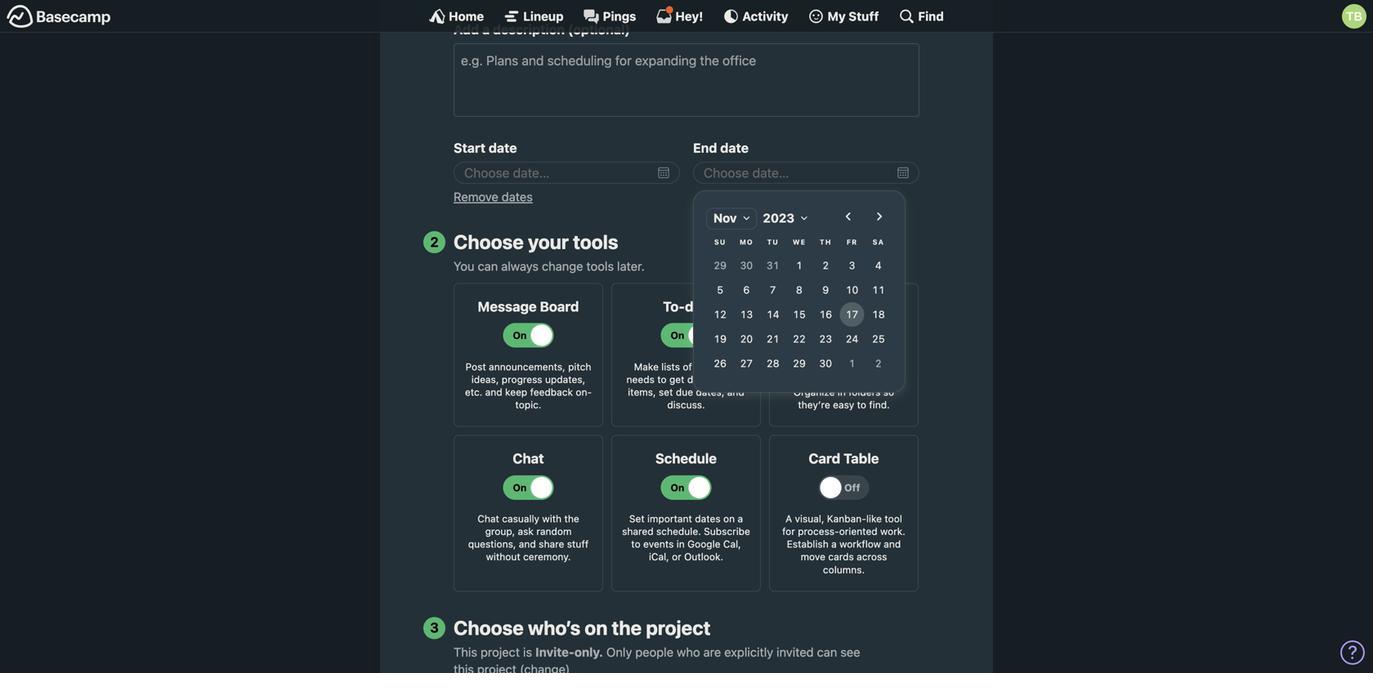Task type: locate. For each thing, give the bounding box(es) containing it.
2 choose date… field from the left
[[693, 162, 920, 184]]

we
[[793, 238, 806, 246]]

1 date from the left
[[489, 140, 517, 156]]

1 horizontal spatial a
[[738, 514, 743, 525]]

chat
[[513, 451, 544, 467], [478, 514, 500, 525]]

0 horizontal spatial date
[[489, 140, 517, 156]]

stuff
[[567, 539, 589, 550]]

on up only. at the bottom of page
[[585, 617, 608, 640]]

get
[[670, 374, 685, 385]]

on inside set important dates on a shared schedule. subscribe to events in google cal, ical, or outlook.
[[724, 514, 735, 525]]

0 vertical spatial 29 button
[[708, 253, 733, 278]]

6
[[744, 284, 750, 296]]

1 vertical spatial on
[[585, 617, 608, 640]]

0 horizontal spatial the
[[565, 514, 580, 525]]

to-
[[663, 299, 685, 315]]

hey! button
[[656, 6, 704, 25]]

a up cards
[[832, 539, 837, 550]]

pings
[[603, 9, 637, 23]]

topic.
[[516, 400, 542, 411]]

to down folders
[[858, 400, 867, 411]]

(optional)
[[568, 22, 630, 37]]

0 horizontal spatial on
[[585, 617, 608, 640]]

22
[[793, 333, 806, 345]]

1 vertical spatial 29
[[793, 357, 806, 369]]

1 vertical spatial in
[[677, 539, 685, 550]]

3
[[849, 259, 856, 271], [430, 620, 439, 636]]

1 vertical spatial 30
[[820, 357, 833, 369]]

2 choose from the top
[[454, 617, 524, 640]]

1 vertical spatial 29 button
[[787, 352, 812, 376]]

1 horizontal spatial 30
[[820, 357, 833, 369]]

1 horizontal spatial in
[[838, 387, 846, 398]]

1 vertical spatial project
[[481, 646, 520, 660]]

people
[[636, 646, 674, 660]]

30
[[741, 259, 753, 271], [820, 357, 833, 369]]

1
[[797, 259, 803, 271], [849, 357, 856, 369]]

on-
[[576, 387, 592, 398]]

the right the with
[[565, 514, 580, 525]]

1 for the left 1 button
[[797, 259, 803, 271]]

0 vertical spatial 2 button
[[814, 253, 838, 278]]

schedule
[[656, 451, 717, 467]]

1 vertical spatial 30 button
[[814, 352, 838, 376]]

1 horizontal spatial 29
[[793, 357, 806, 369]]

2 date from the left
[[721, 140, 749, 156]]

and down the ideas,
[[485, 387, 503, 398]]

choose for choose who's on the project
[[454, 617, 524, 640]]

0 vertical spatial 29
[[714, 259, 727, 271]]

2 vertical spatial a
[[832, 539, 837, 550]]

30 down mo
[[741, 259, 753, 271]]

chat casually with the group, ask random questions, and share stuff without ceremony.
[[468, 514, 589, 563]]

30 down 23 button on the right of the page
[[820, 357, 833, 369]]

29 button
[[708, 253, 733, 278], [787, 352, 812, 376]]

to inside the make lists of work that needs to get done, assign items, set due dates, and discuss.
[[658, 374, 667, 385]]

due
[[676, 387, 694, 398]]

Choose date… field
[[454, 162, 680, 184], [693, 162, 920, 184]]

chat down topic.
[[513, 451, 544, 467]]

1 choose date… field from the left
[[454, 162, 680, 184]]

a up subscribe
[[738, 514, 743, 525]]

invited
[[777, 646, 814, 660]]

0 vertical spatial to
[[658, 374, 667, 385]]

discuss.
[[668, 400, 705, 411]]

announcements,
[[489, 361, 566, 373]]

0 vertical spatial choose
[[454, 231, 524, 253]]

switch accounts image
[[7, 4, 111, 29]]

8
[[797, 284, 803, 296]]

date right end
[[721, 140, 749, 156]]

16 button
[[814, 302, 838, 327]]

the up only
[[612, 617, 642, 640]]

27
[[741, 357, 753, 369]]

2 vertical spatial to
[[632, 539, 641, 550]]

questions,
[[468, 539, 516, 550]]

2 button down 25
[[867, 352, 891, 376]]

and down 'assign'
[[728, 387, 745, 398]]

0 vertical spatial 1
[[797, 259, 803, 271]]

across
[[857, 552, 888, 563]]

pitch
[[568, 361, 592, 373]]

1 horizontal spatial choose date… field
[[693, 162, 920, 184]]

project up ( at the left bottom of the page
[[481, 646, 520, 660]]

1 horizontal spatial chat
[[513, 451, 544, 467]]

and down work.
[[884, 539, 901, 550]]

the for with
[[565, 514, 580, 525]]

needs
[[627, 374, 655, 385]]

casually
[[502, 514, 540, 525]]

updates,
[[545, 374, 586, 385]]

1 vertical spatial a
[[738, 514, 743, 525]]

date right start
[[489, 140, 517, 156]]

who's
[[528, 617, 581, 640]]

date for start date
[[489, 140, 517, 156]]

0 horizontal spatial 29
[[714, 259, 727, 271]]

29 button down su
[[708, 253, 733, 278]]

remove dates
[[454, 190, 533, 204]]

later.
[[617, 259, 645, 273]]

visual,
[[795, 514, 825, 525]]

dates right remove
[[502, 190, 533, 204]]

invite-
[[536, 646, 575, 660]]

1 horizontal spatial 1 button
[[840, 352, 865, 376]]

29 for the bottommost 29 button
[[793, 357, 806, 369]]

tools up change
[[573, 231, 619, 253]]

29 button down 22
[[787, 352, 812, 376]]

can left see
[[817, 646, 838, 660]]

1 vertical spatial 3
[[430, 620, 439, 636]]

1 down we
[[797, 259, 803, 271]]

so
[[884, 387, 895, 398]]

20 button
[[735, 327, 759, 352]]

choose date… field up 2023
[[693, 162, 920, 184]]

files
[[854, 299, 884, 315]]

docs
[[804, 299, 838, 315]]

1 horizontal spatial dates
[[695, 514, 721, 525]]

31
[[767, 259, 780, 271]]

tu
[[767, 238, 779, 246]]

dates up subscribe
[[695, 514, 721, 525]]

0 vertical spatial can
[[478, 259, 498, 273]]

and inside post announcements, pitch ideas, progress updates, etc. and keep feedback on- topic.
[[485, 387, 503, 398]]

find
[[919, 9, 944, 23]]

2 horizontal spatial a
[[832, 539, 837, 550]]

1 horizontal spatial 29 button
[[787, 352, 812, 376]]

30 button down mo
[[735, 253, 759, 278]]

1 vertical spatial chat
[[478, 514, 500, 525]]

a inside set important dates on a shared schedule. subscribe to events in google cal, ical, or outlook.
[[738, 514, 743, 525]]

1 vertical spatial the
[[612, 617, 642, 640]]

0 vertical spatial a
[[482, 22, 490, 37]]

fr
[[847, 238, 858, 246]]

the for on
[[612, 617, 642, 640]]

29 down su
[[714, 259, 727, 271]]

1 horizontal spatial to
[[658, 374, 667, 385]]

1 vertical spatial tools
[[587, 259, 614, 273]]

0 vertical spatial dates
[[502, 190, 533, 204]]

0 horizontal spatial choose date… field
[[454, 162, 680, 184]]

0 vertical spatial chat
[[513, 451, 544, 467]]

to up set
[[658, 374, 667, 385]]

0 vertical spatial the
[[565, 514, 580, 525]]

30 for the left 30 button
[[741, 259, 753, 271]]

2 button down th
[[814, 253, 838, 278]]

1 horizontal spatial 30 button
[[814, 352, 838, 376]]

0 horizontal spatial chat
[[478, 514, 500, 525]]

post
[[466, 361, 486, 373]]

in
[[838, 387, 846, 398], [677, 539, 685, 550]]

30 button
[[735, 253, 759, 278], [814, 352, 838, 376]]

0 horizontal spatial in
[[677, 539, 685, 550]]

0 horizontal spatial 29 button
[[708, 253, 733, 278]]

29 for 29 button to the top
[[714, 259, 727, 271]]

project left ( at the left bottom of the page
[[477, 663, 517, 674]]

0 horizontal spatial 1
[[797, 259, 803, 271]]

0 vertical spatial 2
[[430, 234, 439, 250]]

2 vertical spatial project
[[477, 663, 517, 674]]

can
[[478, 259, 498, 273], [817, 646, 838, 660]]

choose up this
[[454, 617, 524, 640]]

and up organize
[[802, 374, 819, 385]]

1 vertical spatial 2
[[823, 259, 829, 271]]

0 horizontal spatial 1 button
[[787, 253, 812, 278]]

dialog
[[693, 184, 955, 401]]

this project is invite-only.
[[454, 646, 604, 660]]

a right add
[[482, 22, 490, 37]]

workflow
[[840, 539, 881, 550]]

0 vertical spatial on
[[724, 514, 735, 525]]

1 horizontal spatial on
[[724, 514, 735, 525]]

1 horizontal spatial the
[[612, 617, 642, 640]]

7
[[770, 284, 777, 296]]

the
[[565, 514, 580, 525], [612, 617, 642, 640]]

post announcements, pitch ideas, progress updates, etc. and keep feedback on- topic.
[[465, 361, 592, 411]]

change
[[542, 259, 584, 273]]

items,
[[628, 387, 656, 398]]

share
[[785, 361, 812, 373]]

28 button
[[761, 352, 786, 376]]

1 choose from the top
[[454, 231, 524, 253]]

1 vertical spatial 2 button
[[867, 352, 891, 376]]

30 button down 23
[[814, 352, 838, 376]]

tim burton image
[[1343, 4, 1367, 29]]

0 vertical spatial 1 button
[[787, 253, 812, 278]]

1 vertical spatial can
[[817, 646, 838, 660]]

files,
[[843, 361, 865, 373]]

1 vertical spatial to
[[858, 400, 867, 411]]

1 horizontal spatial date
[[721, 140, 749, 156]]

activity
[[743, 9, 789, 23]]

choose date… field up your at the top of page
[[454, 162, 680, 184]]

2 horizontal spatial to
[[858, 400, 867, 411]]

project up who
[[646, 617, 711, 640]]

0 horizontal spatial 2 button
[[814, 253, 838, 278]]

chat up group, on the bottom left of the page
[[478, 514, 500, 525]]

0 vertical spatial 3
[[849, 259, 856, 271]]

your
[[528, 231, 569, 253]]

etc.
[[465, 387, 483, 398]]

1 button down 24
[[840, 352, 865, 376]]

lineup link
[[504, 8, 564, 25]]

in up easy
[[838, 387, 846, 398]]

group,
[[485, 526, 515, 538]]

1 vertical spatial choose
[[454, 617, 524, 640]]

you can always change tools later.
[[454, 259, 645, 273]]

the inside chat casually with the group, ask random questions, and share stuff without ceremony.
[[565, 514, 580, 525]]

26
[[714, 357, 727, 369]]

only people who are explicitly invited can see this project (
[[454, 646, 861, 674]]

29 down 22 button
[[793, 357, 806, 369]]

29
[[714, 259, 727, 271], [793, 357, 806, 369]]

1 vertical spatial 1
[[849, 357, 856, 369]]

make lists of work that needs to get done, assign items, set due dates, and discuss.
[[627, 361, 746, 411]]

in down schedule. in the bottom of the page
[[677, 539, 685, 550]]

1 button down we
[[787, 253, 812, 278]]

1 vertical spatial dates
[[695, 514, 721, 525]]

to inside share docs, files, images, and spreadsheets. organize in folders so they're easy to find.
[[858, 400, 867, 411]]

activity link
[[723, 8, 789, 25]]

1 horizontal spatial 1
[[849, 357, 856, 369]]

lists
[[662, 361, 680, 373]]

to down shared
[[632, 539, 641, 550]]

can inside only people who are explicitly invited can see this project (
[[817, 646, 838, 660]]

0 horizontal spatial to
[[632, 539, 641, 550]]

without
[[486, 552, 521, 563]]

easy
[[833, 400, 855, 411]]

1 horizontal spatial 3
[[849, 259, 856, 271]]

tool
[[885, 514, 903, 525]]

9 button
[[814, 278, 838, 302]]

15 button
[[787, 302, 812, 327]]

description
[[493, 22, 565, 37]]

1 button
[[787, 253, 812, 278], [840, 352, 865, 376]]

dates inside set important dates on a shared schedule. subscribe to events in google cal, ical, or outlook.
[[695, 514, 721, 525]]

pings button
[[584, 8, 637, 25]]

and down ask
[[519, 539, 536, 550]]

16
[[820, 308, 833, 320]]

1 horizontal spatial can
[[817, 646, 838, 660]]

1 horizontal spatial 2 button
[[867, 352, 891, 376]]

nov
[[714, 211, 737, 225]]

0 vertical spatial 30 button
[[735, 253, 759, 278]]

can right you
[[478, 259, 498, 273]]

google
[[688, 539, 721, 550]]

0 vertical spatial in
[[838, 387, 846, 398]]

chat inside chat casually with the group, ask random questions, and share stuff without ceremony.
[[478, 514, 500, 525]]

0 horizontal spatial 30
[[741, 259, 753, 271]]

choose up you
[[454, 231, 524, 253]]

1 up spreadsheets. on the bottom right of the page
[[849, 357, 856, 369]]

on up subscribe
[[724, 514, 735, 525]]

tools left later.
[[587, 259, 614, 273]]

2 vertical spatial 2
[[876, 357, 882, 369]]

2 horizontal spatial 2
[[876, 357, 882, 369]]

0 vertical spatial 30
[[741, 259, 753, 271]]



Task type: vqa. For each thing, say whether or not it's contained in the screenshot.


Task type: describe. For each thing, give the bounding box(es) containing it.
ical,
[[649, 552, 670, 563]]

3 inside button
[[849, 259, 856, 271]]

subscribe
[[704, 526, 751, 538]]

and inside the make lists of work that needs to get done, assign items, set due dates, and discuss.
[[728, 387, 745, 398]]

organize
[[794, 387, 835, 398]]

events
[[644, 539, 674, 550]]

docs & files
[[804, 299, 884, 315]]

main element
[[0, 0, 1374, 33]]

docs,
[[815, 361, 840, 373]]

my stuff button
[[808, 8, 879, 25]]

dates,
[[696, 387, 725, 398]]

23
[[820, 333, 833, 345]]

add
[[454, 22, 479, 37]]

chat for chat
[[513, 451, 544, 467]]

14
[[767, 308, 780, 320]]

keep
[[505, 387, 528, 398]]

ask
[[518, 526, 534, 538]]

1 for the bottom 1 button
[[849, 357, 856, 369]]

in inside set important dates on a shared schedule. subscribe to events in google cal, ical, or outlook.
[[677, 539, 685, 550]]

0 vertical spatial project
[[646, 617, 711, 640]]

or
[[672, 552, 682, 563]]

outlook.
[[685, 552, 724, 563]]

and inside a visual, kanban-like tool for process-oriented work. establish a workflow and move cards across columns.
[[884, 539, 901, 550]]

shared
[[622, 526, 654, 538]]

to inside set important dates on a shared schedule. subscribe to events in google cal, ical, or outlook.
[[632, 539, 641, 550]]

Add a description (optional) text field
[[454, 44, 920, 117]]

11
[[873, 284, 885, 296]]

(
[[520, 663, 524, 674]]

find button
[[899, 8, 944, 25]]

only.
[[575, 646, 604, 660]]

0 horizontal spatial 30 button
[[735, 253, 759, 278]]

choose for choose your tools
[[454, 231, 524, 253]]

project inside only people who are explicitly invited can see this project (
[[477, 663, 517, 674]]

this
[[454, 646, 478, 660]]

columns.
[[823, 565, 865, 576]]

10 button
[[840, 278, 865, 302]]

dos
[[685, 299, 710, 315]]

you
[[454, 259, 475, 273]]

date for end date
[[721, 140, 749, 156]]

message
[[478, 299, 537, 315]]

my stuff
[[828, 9, 879, 23]]

8 button
[[787, 278, 812, 302]]

3 button
[[840, 253, 865, 278]]

only
[[607, 646, 632, 660]]

a inside a visual, kanban-like tool for process-oriented work. establish a workflow and move cards across columns.
[[832, 539, 837, 550]]

11 button
[[867, 278, 891, 302]]

home
[[449, 9, 484, 23]]

in inside share docs, files, images, and spreadsheets. organize in folders so they're easy to find.
[[838, 387, 846, 398]]

end
[[693, 140, 718, 156]]

a
[[786, 514, 793, 525]]

12
[[714, 308, 727, 320]]

set important dates on a shared schedule. subscribe to events in google cal, ical, or outlook.
[[622, 514, 751, 563]]

set
[[659, 387, 673, 398]]

24
[[846, 333, 859, 345]]

0 horizontal spatial can
[[478, 259, 498, 273]]

2023
[[763, 211, 795, 225]]

chat for chat casually with the group, ask random questions, and share stuff without ceremony.
[[478, 514, 500, 525]]

a visual, kanban-like tool for process-oriented work. establish a workflow and move cards across columns.
[[783, 514, 906, 576]]

schedule.
[[657, 526, 701, 538]]

images,
[[868, 361, 904, 373]]

12 button
[[708, 302, 733, 327]]

0 horizontal spatial a
[[482, 22, 490, 37]]

sa
[[873, 238, 885, 246]]

1 horizontal spatial 2
[[823, 259, 829, 271]]

dialog containing nov
[[693, 184, 955, 401]]

5 button
[[708, 278, 733, 302]]

&
[[841, 299, 851, 315]]

of
[[683, 361, 693, 373]]

26 button
[[708, 352, 733, 376]]

start date
[[454, 140, 517, 156]]

4
[[876, 259, 882, 271]]

cal,
[[724, 539, 741, 550]]

0 horizontal spatial 2
[[430, 234, 439, 250]]

feedback
[[530, 387, 573, 398]]

progress
[[502, 374, 543, 385]]

th
[[820, 238, 832, 246]]

done,
[[688, 374, 714, 385]]

ideas,
[[472, 374, 499, 385]]

mo
[[740, 238, 754, 246]]

message board
[[478, 299, 579, 315]]

spreadsheets.
[[822, 374, 887, 385]]

find.
[[870, 400, 890, 411]]

end date
[[693, 140, 749, 156]]

30 for the right 30 button
[[820, 357, 833, 369]]

0 vertical spatial tools
[[573, 231, 619, 253]]

0 horizontal spatial 3
[[430, 620, 439, 636]]

share
[[539, 539, 565, 550]]

18
[[873, 308, 885, 320]]

make
[[634, 361, 659, 373]]

for
[[783, 526, 796, 538]]

card table
[[809, 451, 880, 467]]

work.
[[881, 526, 906, 538]]

assign
[[716, 374, 746, 385]]

18 button
[[867, 302, 891, 327]]

important
[[648, 514, 693, 525]]

stuff
[[849, 9, 879, 23]]

and inside chat casually with the group, ask random questions, and share stuff without ceremony.
[[519, 539, 536, 550]]

4 button
[[867, 253, 891, 278]]

0 horizontal spatial dates
[[502, 190, 533, 204]]

1 vertical spatial 1 button
[[840, 352, 865, 376]]

explicitly
[[725, 646, 774, 660]]

and inside share docs, files, images, and spreadsheets. organize in folders so they're easy to find.
[[802, 374, 819, 385]]



